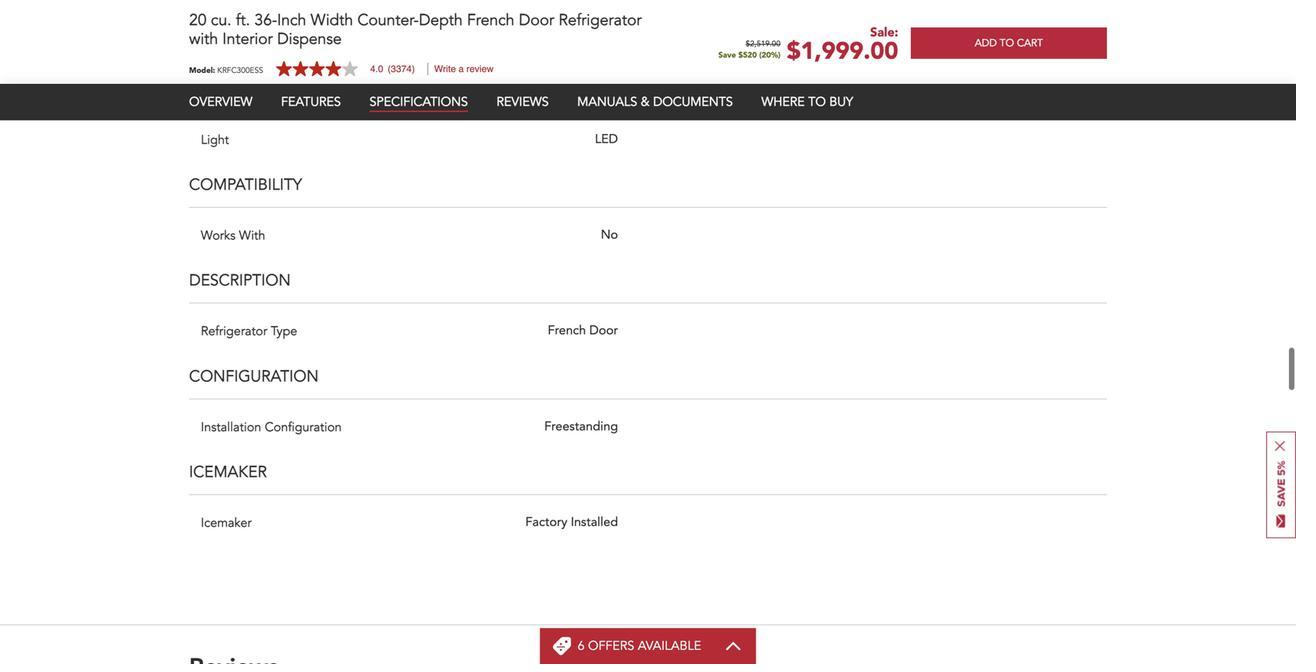 Task type: describe. For each thing, give the bounding box(es) containing it.
krfc300ess
[[217, 65, 263, 76]]

4.0
[[370, 64, 383, 75]]

works with
[[201, 227, 265, 245]]

add to cart
[[975, 36, 1043, 50]]

compatibility
[[189, 174, 302, 196]]

counter-
[[358, 9, 419, 31]]

write a review
[[434, 64, 494, 75]]

cu.
[[211, 9, 232, 31]]

add
[[975, 36, 997, 50]]

preserver
[[251, 36, 302, 53]]

manuals & documents
[[577, 93, 733, 111]]

specifications link
[[370, 93, 468, 112]]

description
[[189, 270, 291, 292]]

reviews link
[[497, 93, 549, 111]]

french inside the 20 cu. ft. 36-inch width counter-depth french door refrigerator with interior dispense
[[467, 9, 514, 31]]

cart
[[1017, 36, 1043, 50]]

$2,519.00 save $520 (20%)
[[718, 40, 781, 60]]

no
[[601, 230, 618, 242]]

ft.
[[236, 9, 250, 31]]

where to buy link
[[762, 93, 853, 111]]

1 vertical spatial refrigerator
[[201, 323, 267, 340]]

compartment
[[257, 79, 377, 100]]

where to buy
[[762, 93, 853, 111]]

inch
[[277, 9, 306, 31]]

manuals & documents link
[[577, 93, 733, 111]]

features
[[281, 93, 341, 111]]

reviews
[[497, 93, 549, 111]]

1 horizontal spatial door
[[589, 325, 618, 338]]

refrigerator type
[[201, 323, 297, 340]]

with
[[189, 28, 218, 50]]

6
[[578, 638, 585, 655]]

36-
[[255, 9, 277, 31]]

write a review button
[[434, 64, 494, 75]]

installed
[[571, 517, 618, 529]]

to
[[808, 93, 826, 111]]

$1,999.00
[[787, 35, 898, 67]]

where
[[762, 93, 805, 111]]

overview
[[189, 93, 252, 111]]

features link
[[281, 93, 341, 111]]

depth
[[419, 9, 463, 31]]

0 vertical spatial configuration
[[189, 366, 319, 387]]

review
[[466, 64, 494, 75]]

model:
[[189, 65, 215, 76]]

sale:
[[870, 24, 898, 41]]

sale: $1,999.00
[[787, 24, 898, 67]]

1 vertical spatial icemaker
[[201, 515, 252, 532]]

installation
[[201, 419, 261, 436]]

factory
[[526, 517, 567, 529]]

freezer
[[189, 79, 253, 100]]

(3374)
[[388, 64, 415, 75]]



Task type: locate. For each thing, give the bounding box(es) containing it.
refrigerator inside the 20 cu. ft. 36-inch width counter-depth french door refrigerator with interior dispense
[[559, 9, 642, 31]]

produce
[[201, 36, 247, 53]]

works
[[201, 227, 236, 245]]

icemaker
[[189, 462, 267, 483], [201, 515, 252, 532]]

a
[[459, 64, 464, 75]]

door
[[519, 9, 554, 31], [589, 325, 618, 338]]

4.0 (3374)
[[370, 64, 415, 75]]

freestanding
[[544, 421, 618, 434]]

manuals
[[577, 93, 637, 111]]

1 vertical spatial door
[[589, 325, 618, 338]]

light
[[201, 132, 229, 149]]

installation configuration
[[201, 419, 342, 436]]

0 vertical spatial refrigerator
[[559, 9, 642, 31]]

door inside the 20 cu. ft. 36-inch width counter-depth french door refrigerator with interior dispense
[[519, 9, 554, 31]]

20
[[189, 9, 207, 31]]

promo tag image
[[553, 637, 571, 656]]

led
[[595, 134, 618, 146]]

configuration
[[189, 366, 319, 387], [265, 419, 342, 436]]

chevron icon image
[[725, 642, 742, 651]]

1 vertical spatial french
[[548, 325, 586, 338]]

interior
[[222, 28, 273, 50]]

&
[[641, 93, 650, 111]]

produce preserver
[[201, 36, 302, 53]]

(20%)
[[759, 50, 781, 60]]

$520
[[738, 50, 757, 60]]

width
[[311, 9, 353, 31]]

0 horizontal spatial refrigerator
[[201, 323, 267, 340]]

1 vertical spatial configuration
[[265, 419, 342, 436]]

0 vertical spatial door
[[519, 9, 554, 31]]

save
[[718, 50, 736, 60]]

1 horizontal spatial refrigerator
[[559, 9, 642, 31]]

with
[[239, 227, 265, 245]]

documents
[[653, 93, 733, 111]]

0 horizontal spatial french
[[467, 9, 514, 31]]

1 horizontal spatial french
[[548, 325, 586, 338]]

add to cart button
[[911, 27, 1107, 59]]

0 vertical spatial french
[[467, 9, 514, 31]]

configuration down refrigerator type
[[189, 366, 319, 387]]

factory installed
[[526, 517, 618, 529]]

write
[[434, 64, 456, 75]]

type
[[271, 323, 297, 340]]

6 offers available
[[578, 638, 701, 655]]

specifications
[[370, 93, 468, 111]]

close image
[[1275, 441, 1285, 452]]

offers
[[588, 638, 634, 655]]

to
[[1000, 36, 1014, 50]]

buy
[[829, 93, 853, 111]]

dispense
[[277, 28, 342, 50]]

$2,519.00
[[746, 40, 781, 48]]

heading containing 6
[[578, 638, 701, 655]]

0 horizontal spatial door
[[519, 9, 554, 31]]

heading
[[578, 638, 701, 655]]

french door
[[548, 325, 618, 338]]

freezer compartment
[[189, 79, 377, 100]]

20 cu. ft. 36-inch width counter-depth french door refrigerator with interior dispense
[[189, 9, 642, 50]]

available
[[638, 638, 701, 655]]

french
[[467, 9, 514, 31], [548, 325, 586, 338]]

configuration right installation
[[265, 419, 342, 436]]

refrigerator
[[559, 9, 642, 31], [201, 323, 267, 340]]

model: krfc300ess
[[189, 65, 263, 76]]

overview link
[[189, 93, 252, 111]]

0 vertical spatial icemaker
[[189, 462, 267, 483]]



Task type: vqa. For each thing, say whether or not it's contained in the screenshot.
your at top
no



